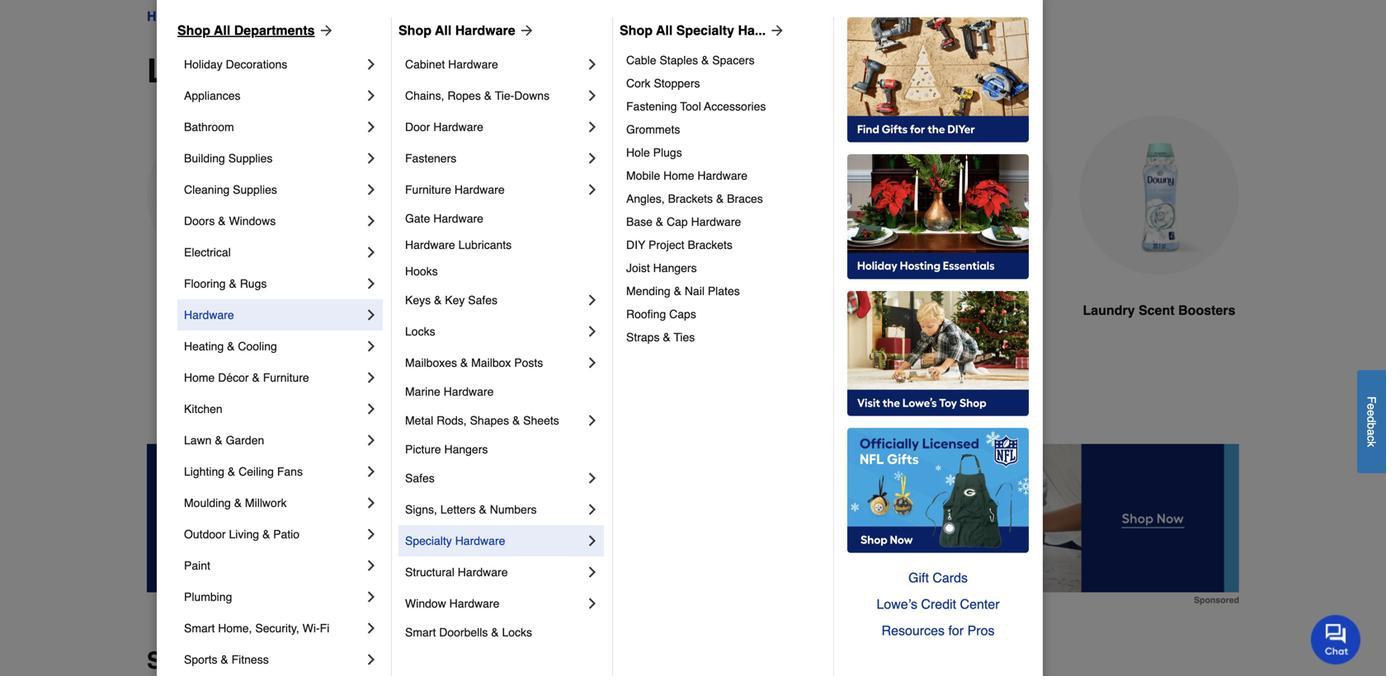 Task type: describe. For each thing, give the bounding box(es) containing it.
doors
[[184, 215, 215, 228]]

home décor & furniture link
[[184, 362, 363, 394]]

hardware up "cabinet hardware" link in the top of the page
[[455, 23, 515, 38]]

k
[[1365, 442, 1378, 447]]

& left nail
[[674, 285, 681, 298]]

mending & nail plates link
[[626, 280, 822, 303]]

hardware up chains, ropes & tie-downs on the top left
[[448, 58, 498, 71]]

smart doorbells & locks link
[[405, 620, 601, 646]]

chevron right image for locks
[[584, 323, 601, 340]]

chevron right image for lighting & ceiling fans
[[363, 464, 380, 480]]

joist
[[626, 262, 650, 275]]

bottle of downy laundry scent booster. image
[[1079, 116, 1239, 275]]

kitchen
[[184, 403, 223, 416]]

cork stoppers
[[626, 77, 700, 90]]

heating & cooling link
[[184, 331, 363, 362]]

mailboxes
[[405, 356, 457, 370]]

plumbing link
[[184, 582, 363, 613]]

shop all hardware
[[399, 23, 515, 38]]

fitness
[[231, 653, 269, 667]]

arrow right image for shop all hardware
[[515, 22, 535, 39]]

home for home décor & furniture
[[184, 371, 215, 384]]

chevron right image for plumbing
[[363, 589, 380, 606]]

furniture hardware
[[405, 183, 505, 196]]

mailboxes & mailbox posts link
[[405, 347, 584, 379]]

hole plugs
[[626, 146, 682, 159]]

brand
[[244, 648, 311, 674]]

chevron right image for doors & windows
[[363, 213, 380, 229]]

shop by brand
[[147, 648, 311, 674]]

cabinet hardware
[[405, 58, 498, 71]]

laundry detergent
[[168, 303, 286, 318]]

kitchen link
[[184, 394, 363, 425]]

chevron right image for furniture hardware
[[584, 182, 601, 198]]

& down mobile home hardware link
[[716, 192, 724, 205]]

sports & fitness
[[184, 653, 269, 667]]

supplies down laundry supplies link
[[286, 52, 424, 90]]

find gifts for the diyer. image
[[847, 17, 1029, 143]]

advertisement region
[[147, 444, 1239, 605]]

holiday
[[184, 58, 223, 71]]

signs, letters & numbers
[[405, 503, 537, 516]]

hole
[[626, 146, 650, 159]]

smart for smart doorbells & locks
[[405, 626, 436, 639]]

millwork
[[245, 497, 287, 510]]

posts
[[514, 356, 543, 370]]

cleaning supplies for the bottommost cleaning supplies link
[[184, 183, 277, 196]]

shop all departments
[[177, 23, 315, 38]]

chevron right image for fasteners
[[584, 150, 601, 167]]

base & cap hardware
[[626, 215, 741, 229]]

holiday decorations
[[184, 58, 287, 71]]

chevron right image for electrical
[[363, 244, 380, 261]]

lowe's
[[877, 597, 917, 612]]

flooring & rugs
[[184, 277, 267, 290]]

& left cooling
[[227, 340, 235, 353]]

chevron right image for outdoor living & patio
[[363, 526, 380, 543]]

metal rods, shapes & sheets link
[[405, 405, 584, 436]]

cork stoppers link
[[626, 72, 822, 95]]

visit the lowe's toy shop. image
[[847, 291, 1029, 417]]

flooring & rugs link
[[184, 268, 363, 299]]

chevron right image for door hardware
[[584, 119, 601, 135]]

gift cards link
[[847, 565, 1029, 592]]

tie-
[[495, 89, 514, 102]]

hardware down fasteners link
[[455, 183, 505, 196]]

chevron right image for metal rods, shapes & sheets
[[584, 413, 601, 429]]

& right letters
[[479, 503, 487, 516]]

2 e from the top
[[1365, 410, 1378, 417]]

laundry for green container of gain laundry detergent. image
[[168, 303, 220, 318]]

shop for shop all departments
[[177, 23, 210, 38]]

all for hardware
[[435, 23, 452, 38]]

chevron right image for bathroom
[[363, 119, 380, 135]]

heating
[[184, 340, 224, 353]]

chevron right image for window hardware
[[584, 596, 601, 612]]

grommets link
[[626, 118, 822, 141]]

hardware down mailboxes & mailbox posts
[[444, 385, 494, 399]]

picture
[[405, 443, 441, 456]]

chevron right image for structural hardware
[[584, 564, 601, 581]]

by
[[211, 648, 238, 674]]

picture hangers link
[[405, 436, 601, 463]]

paint
[[184, 559, 210, 573]]

lawn & garden
[[184, 434, 264, 447]]

shop for shop all specialty ha...
[[620, 23, 653, 38]]

1 vertical spatial brackets
[[688, 238, 733, 252]]

cabinet hardware link
[[405, 49, 584, 80]]

ropes
[[447, 89, 481, 102]]

home for home
[[147, 9, 184, 24]]

bathroom link
[[184, 111, 363, 143]]

orange box of tide washing machine cleaner. image
[[706, 116, 866, 275]]

signs, letters & numbers link
[[405, 494, 584, 526]]

mending
[[626, 285, 671, 298]]

chevron right image for signs, letters & numbers
[[584, 502, 601, 518]]

shop all hardware link
[[399, 21, 535, 40]]

gate hardware link
[[405, 205, 601, 232]]

sports
[[184, 653, 217, 667]]

fastening
[[626, 100, 677, 113]]

hardware down signs, letters & numbers
[[455, 535, 505, 548]]

hardware lubricants
[[405, 238, 512, 252]]

1 e from the top
[[1365, 404, 1378, 410]]

chevron right image for home décor & furniture
[[363, 370, 380, 386]]

base
[[626, 215, 653, 229]]

& left rugs
[[229, 277, 237, 290]]

chevron right image for sports & fitness
[[363, 652, 380, 668]]

roofing caps
[[626, 308, 696, 321]]

straps & ties link
[[626, 326, 822, 349]]

removers
[[614, 303, 678, 318]]

fabric for fabric softeners
[[361, 303, 401, 318]]

officially licensed n f l gifts. shop now. image
[[847, 428, 1029, 554]]

chevron right image for hardware
[[363, 307, 380, 323]]

hooks link
[[405, 258, 601, 285]]

& inside "link"
[[228, 465, 235, 479]]

cleaning supplies for topmost cleaning supplies link
[[198, 9, 312, 24]]

fasteners
[[405, 152, 456, 165]]

specialty inside 'specialty hardware' "link"
[[405, 535, 452, 548]]

cleaners
[[758, 323, 814, 338]]

straps
[[626, 331, 660, 344]]

keys & key safes link
[[405, 285, 584, 316]]

softeners
[[405, 303, 465, 318]]

0 vertical spatial cleaning supplies link
[[198, 7, 312, 26]]

building supplies
[[184, 152, 273, 165]]

window hardware
[[405, 597, 499, 611]]

mailbox
[[471, 356, 511, 370]]

staples
[[660, 54, 698, 67]]

hardware down flooring
[[184, 309, 234, 322]]

hangers for picture hangers
[[444, 443, 488, 456]]

f e e d b a c k button
[[1357, 370, 1386, 474]]

arrow right image
[[766, 22, 786, 39]]

keys
[[405, 294, 431, 307]]

diy project brackets link
[[626, 233, 822, 257]]

gate hardware
[[405, 212, 483, 225]]

safes inside "link"
[[405, 472, 435, 485]]

outdoor living & patio
[[184, 528, 300, 541]]

stoppers
[[654, 77, 700, 90]]

laundry right departments on the left of the page
[[327, 9, 375, 24]]

keys & key safes
[[405, 294, 498, 307]]

spacers
[[712, 54, 755, 67]]

a
[[1365, 429, 1378, 436]]

2 horizontal spatial home
[[663, 169, 694, 182]]

all for specialty
[[656, 23, 673, 38]]

& right doors
[[218, 215, 226, 228]]

c
[[1365, 436, 1378, 442]]

laundry stain removers link
[[520, 116, 680, 360]]

& left tie-
[[484, 89, 492, 102]]

f e e d b a c k
[[1365, 397, 1378, 447]]



Task type: locate. For each thing, give the bounding box(es) containing it.
cable staples & spacers
[[626, 54, 755, 67]]

0 horizontal spatial fabric
[[361, 303, 401, 318]]

shop inside shop all departments link
[[177, 23, 210, 38]]

brackets down the "mobile home hardware"
[[668, 192, 713, 205]]

door hardware
[[405, 120, 483, 134]]

all for departments
[[214, 23, 230, 38]]

laundry supplies
[[327, 9, 429, 24], [147, 52, 424, 90]]

0 vertical spatial specialty
[[676, 23, 734, 38]]

hangers for joist hangers
[[653, 262, 697, 275]]

0 vertical spatial cleaning
[[198, 9, 254, 24]]

2 horizontal spatial all
[[656, 23, 673, 38]]

b
[[1365, 423, 1378, 429]]

& right staples
[[701, 54, 709, 67]]

machine
[[789, 303, 842, 318]]

& left sheets
[[512, 414, 520, 427]]

supplies for the bottommost cleaning supplies link
[[233, 183, 277, 196]]

locks down fabric softeners
[[405, 325, 435, 338]]

& right sports
[[221, 653, 228, 667]]

smart for smart home, security, wi-fi
[[184, 622, 215, 635]]

brackets down base & cap hardware link
[[688, 238, 733, 252]]

chevron right image for mailboxes & mailbox posts
[[584, 355, 601, 371]]

0 horizontal spatial all
[[214, 23, 230, 38]]

plumbing
[[184, 591, 232, 604]]

chat invite button image
[[1311, 615, 1361, 665]]

for
[[948, 623, 964, 639]]

cleaning supplies up decorations
[[198, 9, 312, 24]]

0 vertical spatial laundry supplies
[[327, 9, 429, 24]]

0 horizontal spatial arrow right image
[[315, 22, 335, 39]]

scent
[[1139, 303, 1175, 318]]

laundry stain removers
[[522, 303, 678, 318]]

stain
[[578, 303, 610, 318]]

shop inside shop all hardware link
[[399, 23, 432, 38]]

chains, ropes & tie-downs
[[405, 89, 550, 102]]

ties
[[674, 331, 695, 344]]

chevron right image for moulding & millwork
[[363, 495, 380, 512]]

tool
[[680, 100, 701, 113]]

fabric left keys
[[361, 303, 401, 318]]

e up b
[[1365, 410, 1378, 417]]

mending & nail plates
[[626, 285, 740, 298]]

1 vertical spatial cleaning
[[184, 183, 230, 196]]

gate
[[405, 212, 430, 225]]

0 horizontal spatial locks
[[405, 325, 435, 338]]

1 shop from the left
[[177, 23, 210, 38]]

2 all from the left
[[435, 23, 452, 38]]

chevron right image for chains, ropes & tie-downs
[[584, 87, 601, 104]]

arrow right image for shop all departments
[[315, 22, 335, 39]]

1 vertical spatial cleaning supplies link
[[184, 174, 363, 205]]

supplies for topmost cleaning supplies link
[[257, 9, 312, 24]]

shop up cable
[[620, 23, 653, 38]]

shop inside shop all specialty ha... "link"
[[620, 23, 653, 38]]

hangers inside joist hangers 'link'
[[653, 262, 697, 275]]

cleaning up holiday decorations
[[198, 9, 254, 24]]

1 fabric from the left
[[361, 303, 401, 318]]

& left "mailbox"
[[460, 356, 468, 370]]

fabric
[[361, 303, 401, 318], [916, 303, 955, 318]]

smart
[[184, 622, 215, 635], [405, 626, 436, 639]]

supplies for laundry supplies link
[[378, 9, 429, 24]]

laundry left scent
[[1083, 303, 1135, 318]]

cleaning down building
[[184, 183, 230, 196]]

chevron right image for lawn & garden
[[363, 432, 380, 449]]

0 horizontal spatial safes
[[405, 472, 435, 485]]

electrical link
[[184, 237, 363, 268]]

security,
[[255, 622, 299, 635]]

1 horizontal spatial all
[[435, 23, 452, 38]]

0 vertical spatial cleaning supplies
[[198, 9, 312, 24]]

hardware down ropes on the top left of page
[[433, 120, 483, 134]]

shop all specialty ha... link
[[620, 21, 786, 40]]

hardware up smart doorbells & locks at the left of the page
[[449, 597, 499, 611]]

0 horizontal spatial shop
[[177, 23, 210, 38]]

joist hangers link
[[626, 257, 822, 280]]

chevron right image for appliances
[[363, 87, 380, 104]]

1 horizontal spatial smart
[[405, 626, 436, 639]]

supplies down the bathroom 'link'
[[228, 152, 273, 165]]

shapes
[[470, 414, 509, 427]]

shop for shop all hardware
[[399, 23, 432, 38]]

locks link
[[405, 316, 584, 347]]

0 horizontal spatial smart
[[184, 622, 215, 635]]

1 horizontal spatial fabric
[[916, 303, 955, 318]]

& left patio
[[262, 528, 270, 541]]

green container of gain laundry detergent. image
[[147, 116, 307, 275]]

safes down picture
[[405, 472, 435, 485]]

& inside 'link'
[[434, 294, 442, 307]]

fabric softeners
[[361, 303, 465, 318]]

shop
[[177, 23, 210, 38], [399, 23, 432, 38], [620, 23, 653, 38]]

2 fabric from the left
[[916, 303, 955, 318]]

fabric for fabric fresheners
[[916, 303, 955, 318]]

hardware up "window hardware" "link" on the left
[[458, 566, 508, 579]]

blue bottle of downy fabric softener. image
[[333, 116, 493, 275]]

0 horizontal spatial hangers
[[444, 443, 488, 456]]

appliances
[[184, 89, 241, 102]]

1 vertical spatial laundry supplies
[[147, 52, 424, 90]]

0 horizontal spatial specialty
[[405, 535, 452, 548]]

furniture down heating & cooling link
[[263, 371, 309, 384]]

gift
[[908, 571, 929, 586]]

mobile home hardware link
[[626, 164, 822, 187]]

1 vertical spatial home
[[663, 169, 694, 182]]

angles, brackets & braces link
[[626, 187, 822, 210]]

hardware up hooks
[[405, 238, 455, 252]]

cork
[[626, 77, 651, 90]]

moulding & millwork link
[[184, 488, 363, 519]]

0 vertical spatial safes
[[468, 294, 498, 307]]

holiday hosting essentials. image
[[847, 154, 1029, 280]]

chevron right image for specialty hardware
[[584, 533, 601, 549]]

rods,
[[437, 414, 467, 427]]

supplies up holiday decorations link
[[257, 9, 312, 24]]

1 horizontal spatial safes
[[468, 294, 498, 307]]

hangers down rods,
[[444, 443, 488, 456]]

chevron right image for cleaning supplies
[[363, 182, 380, 198]]

chevron right image for smart home, security, wi-fi
[[363, 620, 380, 637]]

chevron right image for kitchen
[[363, 401, 380, 417]]

3 shop from the left
[[620, 23, 653, 38]]

lighting & ceiling fans link
[[184, 456, 363, 488]]

chevron right image for building supplies
[[363, 150, 380, 167]]

1 horizontal spatial hangers
[[653, 262, 697, 275]]

brackets
[[668, 192, 713, 205], [688, 238, 733, 252]]

3 all from the left
[[656, 23, 673, 38]]

joist hangers
[[626, 262, 697, 275]]

laundry for "white bottle of shout stain remover." image
[[522, 303, 574, 318]]

braces
[[727, 192, 763, 205]]

1 vertical spatial safes
[[405, 472, 435, 485]]

all up staples
[[656, 23, 673, 38]]

gift cards
[[908, 571, 968, 586]]

smart up sports
[[184, 622, 215, 635]]

0 horizontal spatial furniture
[[263, 371, 309, 384]]

hangers inside picture hangers link
[[444, 443, 488, 456]]

hangers down diy project brackets
[[653, 262, 697, 275]]

doorbells
[[439, 626, 488, 639]]

0 vertical spatial home
[[147, 9, 184, 24]]

structural hardware link
[[405, 557, 584, 588]]

numbers
[[490, 503, 537, 516]]

shop up cabinet
[[399, 23, 432, 38]]

d
[[1365, 417, 1378, 423]]

hardware up angles, brackets & braces link at the top of page
[[697, 169, 748, 182]]

shop
[[147, 648, 205, 674]]

doors & windows link
[[184, 205, 363, 237]]

safes right key
[[468, 294, 498, 307]]

chevron right image for keys & key safes
[[584, 292, 601, 309]]

cleaning supplies link up windows
[[184, 174, 363, 205]]

washing
[[731, 303, 785, 318]]

hardware up diy project brackets link
[[691, 215, 741, 229]]

chevron right image for paint
[[363, 558, 380, 574]]

1 vertical spatial locks
[[502, 626, 532, 639]]

mobile home hardware
[[626, 169, 748, 182]]

window
[[405, 597, 446, 611]]

0 vertical spatial furniture
[[405, 183, 451, 196]]

& down "window hardware" "link" on the left
[[491, 626, 499, 639]]

1 vertical spatial specialty
[[405, 535, 452, 548]]

locks down "window hardware" "link" on the left
[[502, 626, 532, 639]]

safes inside 'link'
[[468, 294, 498, 307]]

smart home, security, wi-fi link
[[184, 613, 363, 644]]

cleaning supplies link up decorations
[[198, 7, 312, 26]]

center
[[960, 597, 1000, 612]]

chevron right image
[[363, 87, 380, 104], [363, 150, 380, 167], [584, 182, 601, 198], [363, 244, 380, 261], [584, 323, 601, 340], [363, 338, 380, 355], [584, 355, 601, 371], [584, 413, 601, 429], [363, 432, 380, 449], [584, 470, 601, 487], [363, 495, 380, 512], [584, 502, 601, 518], [363, 558, 380, 574], [584, 596, 601, 612], [363, 620, 380, 637]]

hardware up the hardware lubricants
[[433, 212, 483, 225]]

cleaning
[[198, 9, 254, 24], [184, 183, 230, 196]]

metal
[[405, 414, 433, 427]]

structural
[[405, 566, 455, 579]]

e up d
[[1365, 404, 1378, 410]]

fabric inside fabric fresheners link
[[916, 303, 955, 318]]

0 vertical spatial hangers
[[653, 262, 697, 275]]

laundry for bottle of downy laundry scent booster. image
[[1083, 303, 1135, 318]]

blue spray bottle of febreze fabric freshener. image
[[893, 116, 1053, 276]]

lowe's credit center link
[[847, 592, 1029, 618]]

fresheners
[[959, 303, 1030, 318]]

door hardware link
[[405, 111, 584, 143]]

chevron right image for flooring & rugs
[[363, 276, 380, 292]]

flooring
[[184, 277, 226, 290]]

shop all departments link
[[177, 21, 335, 40]]

holiday decorations link
[[184, 49, 363, 80]]

chevron right image for cabinet hardware
[[584, 56, 601, 73]]

laundry supplies down departments on the left of the page
[[147, 52, 424, 90]]

white bottle of shout stain remover. image
[[520, 116, 680, 276]]

décor
[[218, 371, 249, 384]]

1 vertical spatial cleaning supplies
[[184, 183, 277, 196]]

arrow right image up "cabinet hardware" link in the top of the page
[[515, 22, 535, 39]]

1 horizontal spatial specialty
[[676, 23, 734, 38]]

arrow right image inside shop all departments link
[[315, 22, 335, 39]]

1 horizontal spatial shop
[[399, 23, 432, 38]]

cleaning for the bottommost cleaning supplies link
[[184, 183, 230, 196]]

sheets
[[523, 414, 559, 427]]

marine hardware
[[405, 385, 494, 399]]

chevron right image
[[363, 56, 380, 73], [584, 56, 601, 73], [584, 87, 601, 104], [363, 119, 380, 135], [584, 119, 601, 135], [584, 150, 601, 167], [363, 182, 380, 198], [363, 213, 380, 229], [363, 276, 380, 292], [584, 292, 601, 309], [363, 307, 380, 323], [363, 370, 380, 386], [363, 401, 380, 417], [363, 464, 380, 480], [363, 526, 380, 543], [584, 533, 601, 549], [584, 564, 601, 581], [363, 589, 380, 606], [363, 652, 380, 668]]

1 all from the left
[[214, 23, 230, 38]]

mobile
[[626, 169, 660, 182]]

& left "ties"
[[663, 331, 671, 344]]

letters
[[440, 503, 476, 516]]

hole plugs link
[[626, 141, 822, 164]]

home
[[147, 9, 184, 24], [663, 169, 694, 182], [184, 371, 215, 384]]

hardware lubricants link
[[405, 232, 601, 258]]

cable
[[626, 54, 656, 67]]

hardware
[[455, 23, 515, 38], [448, 58, 498, 71], [433, 120, 483, 134], [697, 169, 748, 182], [455, 183, 505, 196], [433, 212, 483, 225], [691, 215, 741, 229], [405, 238, 455, 252], [184, 309, 234, 322], [444, 385, 494, 399], [455, 535, 505, 548], [458, 566, 508, 579], [449, 597, 499, 611]]

supplies up windows
[[233, 183, 277, 196]]

1 vertical spatial hangers
[[444, 443, 488, 456]]

supplies for building supplies link
[[228, 152, 273, 165]]

laundry left the stain
[[522, 303, 574, 318]]

2 vertical spatial home
[[184, 371, 215, 384]]

patio
[[273, 528, 300, 541]]

cleaning supplies up doors & windows
[[184, 183, 277, 196]]

laundry down flooring
[[168, 303, 220, 318]]

& right lawn
[[215, 434, 223, 447]]

arrow right image inside shop all hardware link
[[515, 22, 535, 39]]

chevron right image for safes
[[584, 470, 601, 487]]

e
[[1365, 404, 1378, 410], [1365, 410, 1378, 417]]

1 horizontal spatial home
[[184, 371, 215, 384]]

1 arrow right image from the left
[[315, 22, 335, 39]]

windows
[[229, 215, 276, 228]]

2 shop from the left
[[399, 23, 432, 38]]

living
[[229, 528, 259, 541]]

fabric fresheners link
[[893, 116, 1053, 360]]

supplies up cabinet
[[378, 9, 429, 24]]

shop up holiday
[[177, 23, 210, 38]]

arrow right image up holiday decorations link
[[315, 22, 335, 39]]

1 horizontal spatial arrow right image
[[515, 22, 535, 39]]

fabric softeners link
[[333, 116, 493, 360]]

all up cabinet hardware
[[435, 23, 452, 38]]

furniture up gate on the top of the page
[[405, 183, 451, 196]]

hardware inside "link"
[[449, 597, 499, 611]]

chevron right image for heating & cooling
[[363, 338, 380, 355]]

specialty up structural
[[405, 535, 452, 548]]

furniture inside "link"
[[405, 183, 451, 196]]

laundry detergent link
[[147, 116, 307, 360]]

door
[[405, 120, 430, 134]]

laundry down shop all departments
[[147, 52, 277, 90]]

window hardware link
[[405, 588, 584, 620]]

all inside "link"
[[656, 23, 673, 38]]

smart down the window
[[405, 626, 436, 639]]

fabric inside fabric softeners link
[[361, 303, 401, 318]]

1 horizontal spatial locks
[[502, 626, 532, 639]]

metal rods, shapes & sheets
[[405, 414, 559, 427]]

mailboxes & mailbox posts
[[405, 356, 543, 370]]

resources
[[882, 623, 945, 639]]

lighting & ceiling fans
[[184, 465, 303, 479]]

1 vertical spatial furniture
[[263, 371, 309, 384]]

& left millwork
[[234, 497, 242, 510]]

cabinet
[[405, 58, 445, 71]]

cleaning for topmost cleaning supplies link
[[198, 9, 254, 24]]

& left key
[[434, 294, 442, 307]]

0 horizontal spatial home
[[147, 9, 184, 24]]

0 vertical spatial locks
[[405, 325, 435, 338]]

fabric left "fresheners"
[[916, 303, 955, 318]]

0 vertical spatial brackets
[[668, 192, 713, 205]]

plugs
[[653, 146, 682, 159]]

1 horizontal spatial furniture
[[405, 183, 451, 196]]

all up holiday decorations
[[214, 23, 230, 38]]

specialty up cable staples & spacers
[[676, 23, 734, 38]]

& left the ceiling
[[228, 465, 235, 479]]

2 horizontal spatial shop
[[620, 23, 653, 38]]

safes link
[[405, 463, 584, 494]]

laundry supplies up cabinet
[[327, 9, 429, 24]]

chevron right image for holiday decorations
[[363, 56, 380, 73]]

& right décor
[[252, 371, 260, 384]]

& left the cap
[[656, 215, 663, 229]]

arrow right image
[[315, 22, 335, 39], [515, 22, 535, 39]]

specialty hardware
[[405, 535, 505, 548]]

specialty inside shop all specialty ha... "link"
[[676, 23, 734, 38]]

2 arrow right image from the left
[[515, 22, 535, 39]]



Task type: vqa. For each thing, say whether or not it's contained in the screenshot.
Softeners
yes



